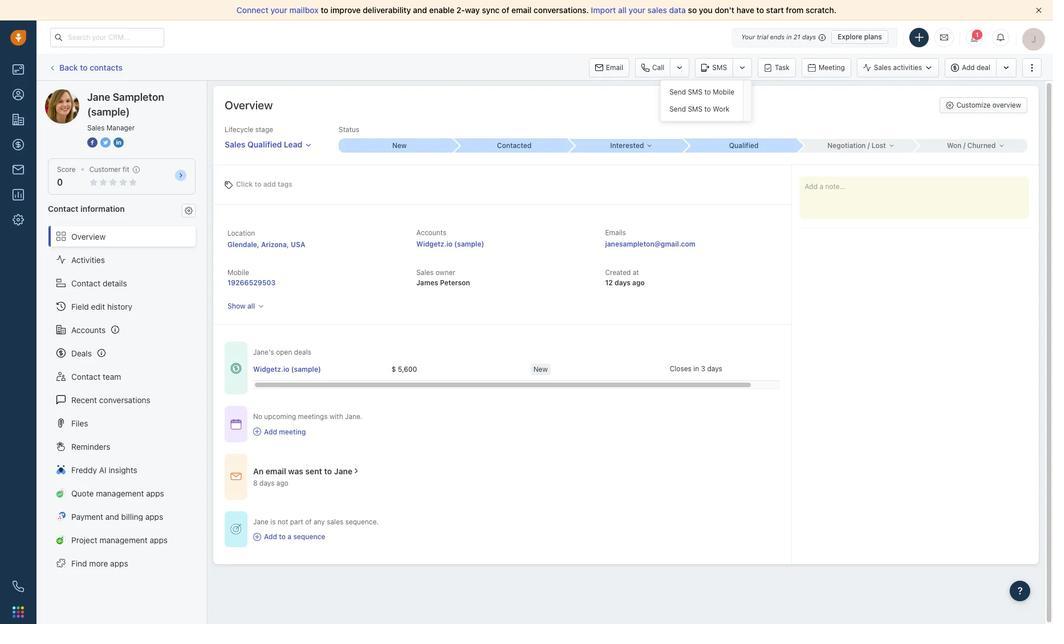 Task type: locate. For each thing, give the bounding box(es) containing it.
2 vertical spatial sms
[[688, 105, 703, 113]]

widgetz.io (sample)
[[253, 365, 321, 374]]

sms
[[712, 63, 727, 72], [688, 88, 703, 96], [688, 105, 703, 113]]

0 horizontal spatial new
[[392, 141, 407, 150]]

container_wx8msf4aqz5i3rn1 image left is
[[230, 524, 242, 536]]

add to a sequence link
[[253, 533, 379, 542]]

to right sent
[[324, 467, 332, 476]]

ai
[[99, 466, 106, 475]]

2 vertical spatial add
[[264, 533, 277, 542]]

0 horizontal spatial your
[[271, 5, 287, 15]]

mng settings image
[[185, 207, 193, 215]]

1 vertical spatial ago
[[276, 479, 288, 488]]

deals
[[294, 348, 311, 357]]

and
[[413, 5, 427, 15], [105, 512, 119, 522]]

mobile up the work
[[713, 88, 734, 96]]

sampleton
[[88, 89, 127, 99], [113, 91, 164, 103]]

freddy ai insights
[[71, 466, 137, 475]]

container_wx8msf4aqz5i3rn1 image down no
[[253, 428, 261, 436]]

2 vertical spatial contact
[[71, 372, 101, 382]]

sms for mobile
[[688, 88, 703, 96]]

(sample) down deals
[[291, 365, 321, 374]]

emails janesampleton@gmail.com
[[605, 229, 695, 249]]

task
[[775, 63, 790, 72]]

with
[[330, 413, 343, 421]]

mobile inside the mobile 19266529503
[[227, 269, 249, 277]]

widgetz.io up owner at the top left
[[416, 240, 452, 249]]

deal
[[977, 63, 990, 72]]

accounts up "deals"
[[71, 325, 106, 335]]

glendale,
[[227, 241, 259, 249]]

1 vertical spatial contact
[[71, 279, 101, 288]]

negotiation / lost button
[[798, 139, 913, 153]]

/ for churned
[[963, 141, 966, 150]]

1 vertical spatial in
[[693, 365, 699, 373]]

container_wx8msf4aqz5i3rn1 image
[[230, 419, 242, 430], [352, 468, 360, 476], [230, 472, 242, 483]]

0 horizontal spatial /
[[868, 141, 870, 150]]

(sample) inside accounts widgetz.io (sample)
[[454, 240, 484, 249]]

19266529503 link
[[227, 279, 276, 287]]

add
[[962, 63, 975, 72], [264, 428, 277, 436], [264, 533, 277, 542]]

1 horizontal spatial ago
[[632, 279, 645, 287]]

1 send from the top
[[669, 88, 686, 96]]

to left start
[[756, 5, 764, 15]]

qualified down the work
[[729, 141, 759, 150]]

2 your from the left
[[629, 5, 645, 15]]

sales qualified lead link
[[225, 135, 312, 150]]

container_wx8msf4aqz5i3rn1 image inside add to a sequence link
[[253, 533, 261, 541]]

janesampleton@gmail.com
[[605, 240, 695, 249]]

0 horizontal spatial widgetz.io
[[253, 365, 289, 374]]

widgetz.io down jane's
[[253, 365, 289, 374]]

0 vertical spatial add
[[962, 63, 975, 72]]

overview up lifecycle stage
[[225, 99, 273, 112]]

(sample) inside jane sampleton (sample) sales manager
[[87, 106, 130, 118]]

overview up activities
[[71, 232, 106, 241]]

quote management apps
[[71, 489, 164, 499]]

of right sync
[[502, 5, 509, 15]]

1 vertical spatial widgetz.io (sample) link
[[253, 365, 321, 374]]

sales right any at bottom left
[[327, 518, 343, 527]]

/ right won
[[963, 141, 966, 150]]

1 vertical spatial sms
[[688, 88, 703, 96]]

sales left activities
[[874, 63, 891, 72]]

$ 5,600
[[392, 365, 417, 374]]

0 vertical spatial widgetz.io
[[416, 240, 452, 249]]

ago down at
[[632, 279, 645, 287]]

apps down the payment and billing apps
[[150, 536, 168, 545]]

activities
[[71, 255, 105, 265]]

mobile up "19266529503"
[[227, 269, 249, 277]]

lifecycle
[[225, 125, 253, 134]]

management up the payment and billing apps
[[96, 489, 144, 499]]

score
[[57, 165, 76, 174]]

send email image
[[940, 32, 948, 42]]

8
[[253, 479, 258, 488]]

1 vertical spatial overview
[[71, 232, 106, 241]]

sales up james
[[416, 269, 434, 277]]

call link
[[635, 58, 670, 77]]

1 horizontal spatial qualified
[[729, 141, 759, 150]]

of left any at bottom left
[[305, 518, 312, 527]]

contact down activities
[[71, 279, 101, 288]]

1 horizontal spatial new
[[533, 365, 548, 374]]

deliverability
[[363, 5, 411, 15]]

overview
[[992, 101, 1021, 109]]

sampleton down contacts
[[88, 89, 127, 99]]

(sample) up manager
[[129, 89, 161, 99]]

0 horizontal spatial mobile
[[227, 269, 249, 277]]

add down upcoming
[[264, 428, 277, 436]]

1 vertical spatial mobile
[[227, 269, 249, 277]]

accounts for accounts widgetz.io (sample)
[[416, 229, 446, 237]]

send down "send sms to mobile"
[[669, 105, 686, 113]]

sms down "send sms to mobile"
[[688, 105, 703, 113]]

show all
[[227, 302, 255, 311]]

sales left data
[[647, 5, 667, 15]]

1 horizontal spatial sales
[[647, 5, 667, 15]]

/ left lost
[[868, 141, 870, 150]]

(sample) up owner at the top left
[[454, 240, 484, 249]]

jane down contacts
[[87, 91, 110, 103]]

to left a on the left bottom of page
[[279, 533, 286, 542]]

of
[[502, 5, 509, 15], [305, 518, 312, 527]]

1 / from the left
[[868, 141, 870, 150]]

email up 8 days ago
[[266, 467, 286, 476]]

3
[[701, 365, 705, 373]]

days right 3
[[707, 365, 722, 373]]

sms up "send sms to mobile"
[[712, 63, 727, 72]]

1 horizontal spatial widgetz.io (sample) link
[[416, 240, 484, 249]]

qualified down stage
[[247, 140, 282, 149]]

days right the 21
[[802, 33, 816, 40]]

0 vertical spatial sms
[[712, 63, 727, 72]]

0 vertical spatial of
[[502, 5, 509, 15]]

1 horizontal spatial widgetz.io
[[416, 240, 452, 249]]

add inside button
[[962, 63, 975, 72]]

accounts inside accounts widgetz.io (sample)
[[416, 229, 446, 237]]

5,600
[[398, 365, 417, 374]]

in left 3
[[693, 365, 699, 373]]

jane's
[[253, 348, 274, 357]]

1 horizontal spatial and
[[413, 5, 427, 15]]

and left enable
[[413, 5, 427, 15]]

close image
[[1036, 7, 1042, 13]]

12
[[605, 279, 613, 287]]

interested link
[[568, 139, 683, 153]]

connect
[[237, 5, 268, 15]]

accounts up owner at the top left
[[416, 229, 446, 237]]

lost
[[872, 141, 886, 150]]

management for project
[[100, 536, 148, 545]]

sms inside button
[[712, 63, 727, 72]]

1 link
[[966, 29, 983, 46]]

1 vertical spatial add
[[264, 428, 277, 436]]

0 vertical spatial widgetz.io (sample) link
[[416, 240, 484, 249]]

1 horizontal spatial accounts
[[416, 229, 446, 237]]

won / churned button
[[913, 139, 1027, 153]]

1 horizontal spatial all
[[618, 5, 627, 15]]

0 vertical spatial contact
[[48, 204, 78, 214]]

row
[[253, 358, 809, 382]]

add left deal
[[962, 63, 975, 72]]

$
[[392, 365, 396, 374]]

connect your mailbox to improve deliverability and enable 2-way sync of email conversations. import all your sales data so you don't have to start from scratch.
[[237, 5, 836, 15]]

sales activities
[[874, 63, 922, 72]]

sales
[[647, 5, 667, 15], [327, 518, 343, 527]]

0 vertical spatial all
[[618, 5, 627, 15]]

0 vertical spatial sales
[[647, 5, 667, 15]]

won / churned
[[947, 141, 996, 150]]

container_wx8msf4aqz5i3rn1 image left a on the left bottom of page
[[253, 533, 261, 541]]

apps right more
[[110, 559, 128, 569]]

sales for sales owner james peterson
[[416, 269, 434, 277]]

jane down back
[[68, 89, 85, 99]]

your right import
[[629, 5, 645, 15]]

score 0
[[57, 165, 76, 188]]

1 vertical spatial accounts
[[71, 325, 106, 335]]

all
[[618, 5, 627, 15], [247, 302, 255, 311]]

accounts widgetz.io (sample)
[[416, 229, 484, 249]]

all right import
[[618, 5, 627, 15]]

sms for work
[[688, 105, 703, 113]]

jane right sent
[[334, 467, 352, 476]]

1 vertical spatial widgetz.io
[[253, 365, 289, 374]]

information
[[80, 204, 125, 214]]

apps up the payment and billing apps
[[146, 489, 164, 499]]

sales down lifecycle in the left top of the page
[[225, 140, 245, 149]]

(sample) inside widgetz.io (sample) link
[[291, 365, 321, 374]]

add down is
[[264, 533, 277, 542]]

1 vertical spatial management
[[100, 536, 148, 545]]

apps for find more apps
[[110, 559, 128, 569]]

and left billing
[[105, 512, 119, 522]]

ago inside created at 12 days ago
[[632, 279, 645, 287]]

management down the payment and billing apps
[[100, 536, 148, 545]]

0 horizontal spatial in
[[693, 365, 699, 373]]

sampleton up manager
[[113, 91, 164, 103]]

jane
[[68, 89, 85, 99], [87, 91, 110, 103], [334, 467, 352, 476], [253, 518, 269, 527]]

sampleton inside jane sampleton (sample) sales manager
[[113, 91, 164, 103]]

1 your from the left
[[271, 5, 287, 15]]

back
[[59, 63, 78, 72]]

contact for contact team
[[71, 372, 101, 382]]

enable
[[429, 5, 454, 15]]

sampleton for jane sampleton (sample)
[[88, 89, 127, 99]]

0 vertical spatial new
[[392, 141, 407, 150]]

from
[[786, 5, 804, 15]]

1 vertical spatial and
[[105, 512, 119, 522]]

send for send sms to mobile
[[669, 88, 686, 96]]

at
[[633, 269, 639, 277]]

add for add deal
[[962, 63, 975, 72]]

2 send from the top
[[669, 105, 686, 113]]

1 vertical spatial send
[[669, 105, 686, 113]]

any
[[314, 518, 325, 527]]

jane left is
[[253, 518, 269, 527]]

sales for sales qualified lead
[[225, 140, 245, 149]]

in left the 21
[[786, 33, 792, 40]]

jane inside jane sampleton (sample) sales manager
[[87, 91, 110, 103]]

(sample) down 'jane sampleton (sample)'
[[87, 106, 130, 118]]

0 vertical spatial overview
[[225, 99, 273, 112]]

negotiation / lost link
[[798, 139, 913, 153]]

days down created
[[615, 279, 630, 287]]

sales inside sales owner james peterson
[[416, 269, 434, 277]]

was
[[288, 467, 303, 476]]

your left 'mailbox'
[[271, 5, 287, 15]]

0 vertical spatial management
[[96, 489, 144, 499]]

widgetz.io (sample) link down open
[[253, 365, 321, 374]]

0 vertical spatial send
[[669, 88, 686, 96]]

facebook circled image
[[87, 137, 97, 149]]

add for add to a sequence
[[264, 533, 277, 542]]

0 horizontal spatial accounts
[[71, 325, 106, 335]]

churned
[[967, 141, 996, 150]]

status
[[339, 125, 359, 134]]

1 horizontal spatial mobile
[[713, 88, 734, 96]]

back to contacts link
[[48, 59, 123, 77]]

all right show
[[247, 302, 255, 311]]

0 vertical spatial email
[[511, 5, 532, 15]]

0 vertical spatial accounts
[[416, 229, 446, 237]]

1 horizontal spatial /
[[963, 141, 966, 150]]

mobile
[[713, 88, 734, 96], [227, 269, 249, 277]]

sales up facebook circled icon
[[87, 124, 105, 132]]

in
[[786, 33, 792, 40], [693, 365, 699, 373]]

closes in 3 days
[[670, 365, 722, 373]]

0 vertical spatial mobile
[[713, 88, 734, 96]]

jane for jane is not part of any sales sequence.
[[253, 518, 269, 527]]

0 horizontal spatial email
[[266, 467, 286, 476]]

0 vertical spatial in
[[786, 33, 792, 40]]

plans
[[864, 32, 882, 41]]

way
[[465, 5, 480, 15]]

1 horizontal spatial your
[[629, 5, 645, 15]]

interested
[[610, 141, 644, 150]]

glendale, arizona, usa link
[[227, 241, 305, 249]]

contact down 0 button
[[48, 204, 78, 214]]

apps for project management apps
[[150, 536, 168, 545]]

0 horizontal spatial overview
[[71, 232, 106, 241]]

apps for quote management apps
[[146, 489, 164, 499]]

contact up recent on the bottom
[[71, 372, 101, 382]]

2 / from the left
[[963, 141, 966, 150]]

email right sync
[[511, 5, 532, 15]]

new
[[392, 141, 407, 150], [533, 365, 548, 374]]

container_wx8msf4aqz5i3rn1 image left no
[[230, 419, 242, 430]]

widgetz.io (sample) link up owner at the top left
[[416, 240, 484, 249]]

sms up send sms to work at the top of page
[[688, 88, 703, 96]]

widgetz.io inside accounts widgetz.io (sample)
[[416, 240, 452, 249]]

ago down was
[[276, 479, 288, 488]]

days right 8
[[259, 479, 274, 488]]

closes
[[670, 365, 691, 373]]

jane sampleton (sample) sales manager
[[87, 91, 164, 132]]

0 horizontal spatial of
[[305, 518, 312, 527]]

insights
[[109, 466, 137, 475]]

container_wx8msf4aqz5i3rn1 image
[[230, 363, 242, 374], [253, 428, 261, 436], [230, 524, 242, 536], [253, 533, 261, 541]]

overview
[[225, 99, 273, 112], [71, 232, 106, 241]]

widgetz.io inside row
[[253, 365, 289, 374]]

an email was sent to jane
[[253, 467, 352, 476]]

1 vertical spatial new
[[533, 365, 548, 374]]

new inside row
[[533, 365, 548, 374]]

send up send sms to work at the top of page
[[669, 88, 686, 96]]

widgetz.io (sample) link
[[416, 240, 484, 249], [253, 365, 321, 374]]

lifecycle stage
[[225, 125, 273, 134]]

apps right billing
[[145, 512, 163, 522]]

1 vertical spatial all
[[247, 302, 255, 311]]

0 horizontal spatial sales
[[327, 518, 343, 527]]

0 vertical spatial ago
[[632, 279, 645, 287]]



Task type: vqa. For each thing, say whether or not it's contained in the screenshot.
that
no



Task type: describe. For each thing, give the bounding box(es) containing it.
location
[[227, 229, 255, 238]]

your trial ends in 21 days
[[741, 33, 816, 40]]

activities
[[893, 63, 922, 72]]

usa
[[291, 241, 305, 249]]

0
[[57, 177, 63, 188]]

tags
[[278, 180, 292, 188]]

contact for contact information
[[48, 204, 78, 214]]

scratch.
[[806, 5, 836, 15]]

to right 'mailbox'
[[321, 5, 328, 15]]

sales qualified lead
[[225, 140, 302, 149]]

freshworks switcher image
[[13, 607, 24, 618]]

(sample) for jane sampleton (sample)
[[129, 89, 161, 99]]

/ for lost
[[868, 141, 870, 150]]

click to add tags
[[236, 180, 292, 188]]

won / churned link
[[913, 139, 1027, 153]]

container_wx8msf4aqz5i3rn1 image left 8
[[230, 472, 242, 483]]

contacted
[[497, 141, 531, 150]]

container_wx8msf4aqz5i3rn1 image inside add meeting link
[[253, 428, 261, 436]]

0 horizontal spatial all
[[247, 302, 255, 311]]

lead
[[284, 140, 302, 149]]

conversations.
[[534, 5, 589, 15]]

add
[[263, 180, 276, 188]]

meeting
[[279, 428, 306, 436]]

1 vertical spatial of
[[305, 518, 312, 527]]

location glendale, arizona, usa
[[227, 229, 305, 249]]

start
[[766, 5, 784, 15]]

contact team
[[71, 372, 121, 382]]

0 horizontal spatial ago
[[276, 479, 288, 488]]

sequence
[[293, 533, 325, 542]]

phone element
[[7, 576, 30, 599]]

contact for contact details
[[71, 279, 101, 288]]

import
[[591, 5, 616, 15]]

not
[[278, 518, 288, 527]]

add for add meeting
[[264, 428, 277, 436]]

show
[[227, 302, 246, 311]]

billing
[[121, 512, 143, 522]]

reminders
[[71, 442, 110, 452]]

your
[[741, 33, 755, 40]]

don't
[[715, 5, 734, 15]]

recent
[[71, 395, 97, 405]]

to left the work
[[704, 105, 711, 113]]

email button
[[589, 58, 629, 77]]

to up send sms to work at the top of page
[[704, 88, 711, 96]]

import all your sales data link
[[591, 5, 688, 15]]

improve
[[330, 5, 361, 15]]

team
[[103, 372, 121, 382]]

trial
[[757, 33, 768, 40]]

find more apps
[[71, 559, 128, 569]]

management for quote
[[96, 489, 144, 499]]

call
[[652, 63, 664, 72]]

add to a sequence
[[264, 533, 325, 542]]

jane sampleton (sample)
[[68, 89, 161, 99]]

email
[[606, 63, 623, 72]]

new link
[[339, 139, 453, 153]]

you
[[699, 5, 713, 15]]

row containing closes in 3 days
[[253, 358, 809, 382]]

contacts
[[90, 63, 123, 72]]

is
[[270, 518, 276, 527]]

accounts for accounts
[[71, 325, 106, 335]]

meeting button
[[802, 58, 851, 77]]

add deal button
[[945, 58, 996, 77]]

contacted link
[[453, 139, 568, 153]]

1 vertical spatial email
[[266, 467, 286, 476]]

edit
[[91, 302, 105, 312]]

twitter circled image
[[100, 137, 111, 149]]

customize overview
[[956, 101, 1021, 109]]

1 horizontal spatial email
[[511, 5, 532, 15]]

0 horizontal spatial widgetz.io (sample) link
[[253, 365, 321, 374]]

0 vertical spatial and
[[413, 5, 427, 15]]

meetings
[[298, 413, 328, 421]]

0 horizontal spatial and
[[105, 512, 119, 522]]

explore plans
[[838, 32, 882, 41]]

more
[[89, 559, 108, 569]]

linkedin circled image
[[113, 137, 124, 149]]

1
[[975, 31, 979, 38]]

manager
[[107, 124, 135, 132]]

back to contacts
[[59, 63, 123, 72]]

part
[[290, 518, 303, 527]]

days inside created at 12 days ago
[[615, 279, 630, 287]]

deals
[[71, 349, 92, 358]]

jane is not part of any sales sequence.
[[253, 518, 379, 527]]

connect your mailbox link
[[237, 5, 321, 15]]

janesampleton@gmail.com link
[[605, 239, 695, 250]]

payment and billing apps
[[71, 512, 163, 522]]

1 vertical spatial sales
[[327, 518, 343, 527]]

conversations
[[99, 395, 150, 405]]

phone image
[[13, 582, 24, 593]]

so
[[688, 5, 697, 15]]

container_wx8msf4aqz5i3rn1 image left the widgetz.io (sample)
[[230, 363, 242, 374]]

payment
[[71, 512, 103, 522]]

customer
[[89, 165, 121, 174]]

sales inside jane sampleton (sample) sales manager
[[87, 124, 105, 132]]

sync
[[482, 5, 500, 15]]

sampleton for jane sampleton (sample) sales manager
[[113, 91, 164, 103]]

no
[[253, 413, 262, 421]]

to left add in the left of the page
[[255, 180, 261, 188]]

0 horizontal spatial qualified
[[247, 140, 282, 149]]

jane for jane sampleton (sample) sales manager
[[87, 91, 110, 103]]

a
[[288, 533, 291, 542]]

to right back
[[80, 63, 88, 72]]

negotiation / lost
[[827, 141, 886, 150]]

(sample) for jane sampleton (sample) sales manager
[[87, 106, 130, 118]]

fit
[[123, 165, 129, 174]]

click
[[236, 180, 253, 188]]

jane for jane sampleton (sample)
[[68, 89, 85, 99]]

contact information
[[48, 204, 125, 214]]

sales for sales activities
[[874, 63, 891, 72]]

files
[[71, 419, 88, 428]]

no upcoming meetings with jane.
[[253, 413, 362, 421]]

1 horizontal spatial of
[[502, 5, 509, 15]]

project
[[71, 536, 97, 545]]

1 horizontal spatial overview
[[225, 99, 273, 112]]

qualified link
[[683, 139, 798, 153]]

send for send sms to work
[[669, 105, 686, 113]]

(sample) for accounts widgetz.io (sample)
[[454, 240, 484, 249]]

1 horizontal spatial in
[[786, 33, 792, 40]]

container_wx8msf4aqz5i3rn1 image right sent
[[352, 468, 360, 476]]

emails
[[605, 229, 626, 237]]

days inside row
[[707, 365, 722, 373]]

explore plans link
[[831, 30, 888, 44]]

Search your CRM... text field
[[50, 28, 164, 47]]

meeting
[[819, 63, 845, 72]]

field edit history
[[71, 302, 132, 312]]



